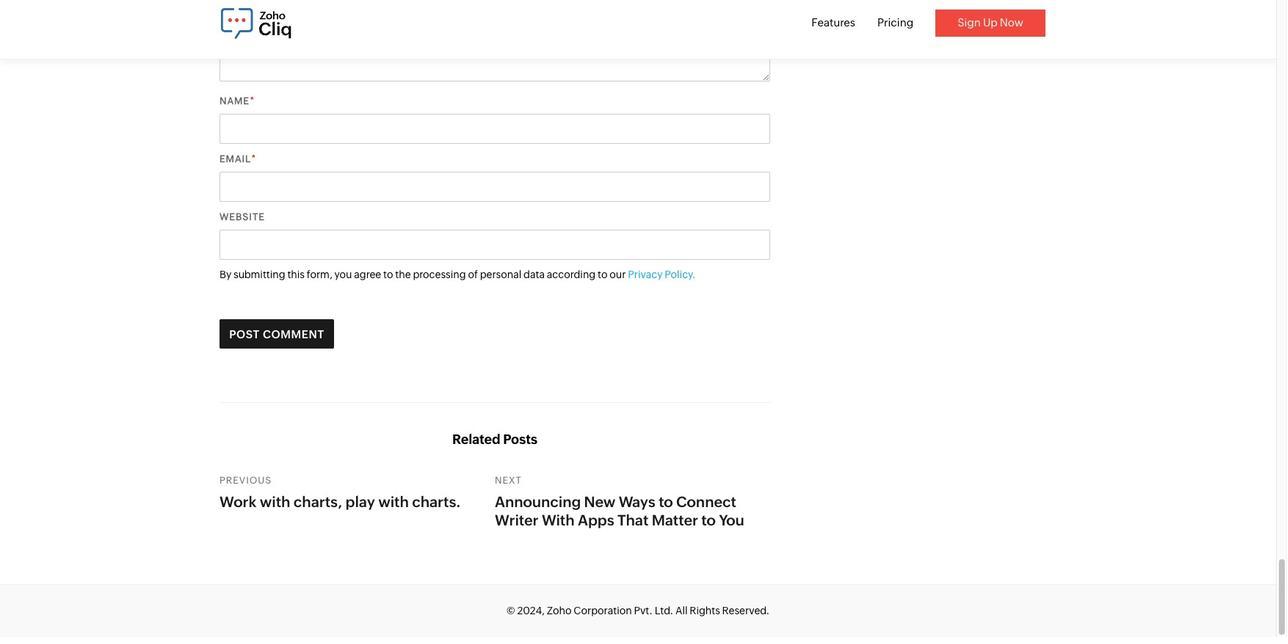 Task type: locate. For each thing, give the bounding box(es) containing it.
according
[[547, 269, 596, 281]]

to
[[383, 269, 393, 281], [598, 269, 608, 281], [659, 493, 673, 510], [702, 512, 716, 528]]

to down connect
[[702, 512, 716, 528]]

main content
[[209, 0, 781, 585]]

pricing link
[[878, 16, 914, 29]]

processing
[[413, 269, 466, 281]]

now
[[1000, 16, 1024, 29]]

zoho
[[547, 605, 572, 617]]

play
[[346, 493, 375, 510]]

pricing
[[878, 16, 914, 29]]

©
[[507, 605, 515, 617]]

sign up now
[[958, 16, 1024, 29]]

privacy
[[628, 269, 663, 281]]

privacy policy. link
[[628, 269, 696, 281]]

none submit inside main content
[[220, 320, 334, 349]]

* for email *
[[251, 153, 256, 165]]

1 vertical spatial *
[[251, 153, 256, 165]]

corporation
[[574, 605, 632, 617]]

website
[[220, 212, 265, 223]]

main content containing work with charts, play with charts.
[[209, 0, 781, 585]]

email
[[220, 154, 251, 165]]

with
[[260, 493, 290, 510], [378, 493, 409, 510]]

2024,
[[517, 605, 545, 617]]

by submitting this form, you agree to the processing of personal data according to our privacy policy.
[[220, 269, 696, 281]]

all
[[676, 605, 688, 617]]

None submit
[[220, 320, 334, 349]]

* up website on the left of page
[[251, 153, 256, 165]]

charts.
[[412, 493, 461, 510]]

features
[[812, 16, 855, 29]]

apps
[[578, 512, 614, 528]]

2 with from the left
[[378, 493, 409, 510]]

1 horizontal spatial with
[[378, 493, 409, 510]]

personal
[[480, 269, 522, 281]]

related posts
[[452, 432, 538, 447]]

policy.
[[665, 269, 696, 281]]

Email email field
[[220, 172, 770, 202]]

this
[[287, 269, 305, 281]]

rights
[[690, 605, 720, 617]]

Website text field
[[220, 230, 770, 260]]

new
[[584, 493, 616, 510]]

pvt.
[[634, 605, 653, 617]]

*
[[250, 95, 254, 107], [251, 153, 256, 165]]

email *
[[220, 153, 256, 165]]

0 vertical spatial *
[[250, 95, 254, 107]]

Comment text field
[[220, 0, 770, 82]]

with down previous
[[260, 493, 290, 510]]

with
[[542, 512, 575, 528]]

0 horizontal spatial with
[[260, 493, 290, 510]]

form,
[[307, 269, 333, 281]]

work
[[220, 493, 257, 510]]

1 with from the left
[[260, 493, 290, 510]]

with right play at the left of page
[[378, 493, 409, 510]]

* up email * on the left
[[250, 95, 254, 107]]

charts,
[[294, 493, 342, 510]]



Task type: describe. For each thing, give the bounding box(es) containing it.
previous
[[220, 475, 272, 486]]

name *
[[220, 95, 254, 107]]

our
[[610, 269, 626, 281]]

related
[[452, 432, 500, 447]]

sign up now link
[[936, 10, 1046, 36]]

writer
[[495, 512, 539, 528]]

of
[[468, 269, 478, 281]]

announcing
[[495, 493, 581, 510]]

to left our
[[598, 269, 608, 281]]

next
[[495, 475, 522, 486]]

agree
[[354, 269, 381, 281]]

© 2024, zoho corporation pvt. ltd. all rights reserved.
[[507, 605, 770, 617]]

sign
[[958, 16, 981, 29]]

to left the
[[383, 269, 393, 281]]

next announcing new ways to connect writer with apps that matter to you
[[495, 475, 744, 528]]

posts
[[503, 432, 538, 447]]

connect
[[676, 493, 736, 510]]

submitting
[[234, 269, 285, 281]]

matter
[[652, 512, 698, 528]]

reserved.
[[722, 605, 770, 617]]

ltd.
[[655, 605, 673, 617]]

Name text field
[[220, 114, 770, 144]]

by
[[220, 269, 232, 281]]

features link
[[812, 16, 855, 29]]

up
[[983, 16, 998, 29]]

that
[[618, 512, 649, 528]]

to up matter
[[659, 493, 673, 510]]

you
[[719, 512, 744, 528]]

data
[[524, 269, 545, 281]]

you
[[335, 269, 352, 281]]

name
[[220, 96, 250, 107]]

the
[[395, 269, 411, 281]]

previous work with charts, play with charts.
[[220, 475, 461, 510]]

* for name *
[[250, 95, 254, 107]]

ways
[[619, 493, 656, 510]]



Task type: vqa. For each thing, say whether or not it's contained in the screenshot.
dolly draze link
no



